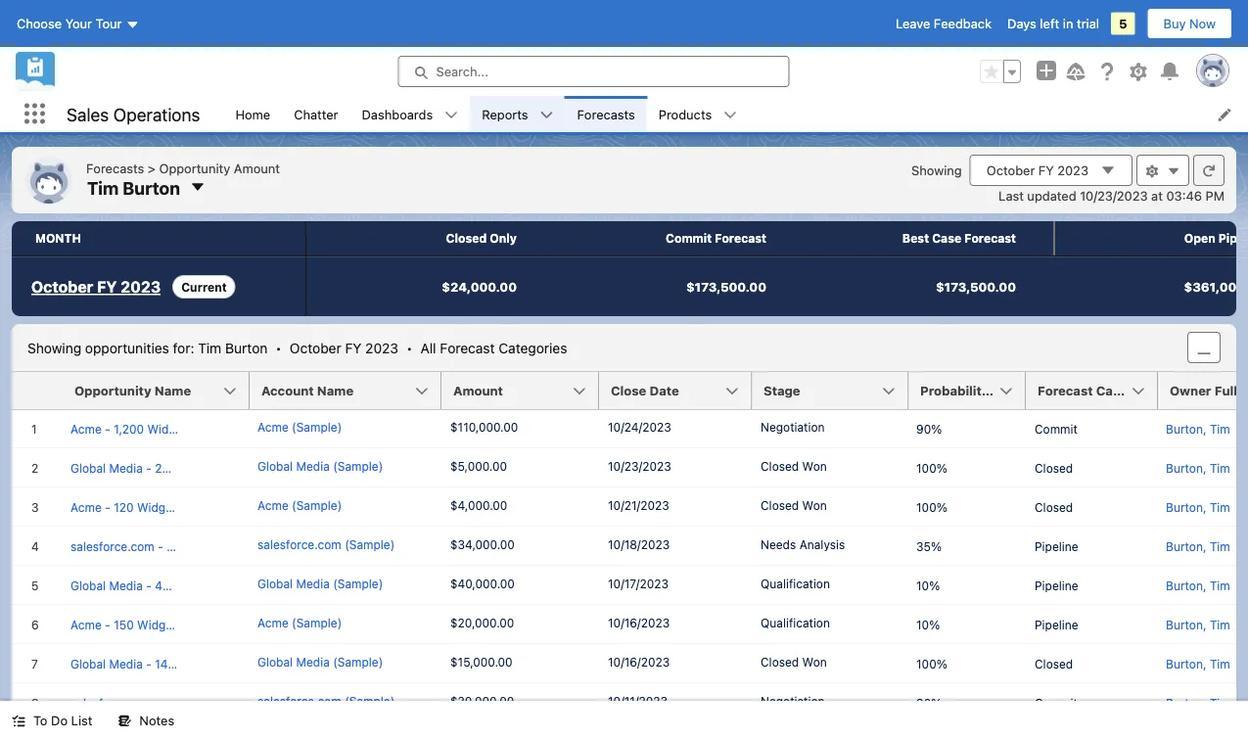 Task type: describe. For each thing, give the bounding box(es) containing it.
probability
[[920, 383, 990, 398]]

leave
[[896, 16, 931, 31]]

1 $20,000.00 from the top
[[450, 616, 514, 630]]

10/18/2023
[[608, 538, 670, 551]]

search... button
[[398, 56, 790, 87]]

tour
[[96, 16, 122, 31]]

90% for $110,000.00
[[917, 422, 942, 436]]

full
[[1215, 383, 1238, 398]]

0 vertical spatial amount
[[234, 161, 280, 176]]

10/21/2023
[[608, 498, 670, 512]]

needs analysis
[[761, 538, 845, 551]]

october fy 2023 inside october fy 2023 'row'
[[31, 278, 161, 296]]

dashboards
[[362, 107, 433, 121]]

trial
[[1077, 16, 1100, 31]]

owner full n
[[1170, 383, 1249, 398]]

row number cell
[[12, 372, 63, 410]]

100% for 10/23/2023
[[917, 461, 948, 475]]

5 cell from the left
[[752, 723, 909, 740]]

closed won for 10/21/2023
[[761, 498, 827, 512]]

probability (%)
[[920, 383, 1017, 398]]

n
[[1241, 383, 1249, 398]]

current
[[181, 280, 227, 294]]

fy inside 'row'
[[97, 278, 117, 296]]

text default image inside notes button
[[118, 714, 132, 728]]

amount button
[[442, 372, 599, 409]]

reports list item
[[470, 96, 566, 132]]

pipeline for 10/17/2023
[[1035, 579, 1079, 592]]

$15,000.00
[[450, 655, 513, 669]]

close date
[[611, 383, 679, 398]]

1 $173,500.00 button from the left
[[556, 258, 806, 316]]

35%
[[917, 540, 942, 553]]

notes button
[[106, 701, 186, 740]]

$24,000.00
[[442, 280, 517, 294]]

month
[[35, 232, 81, 245]]

2 vertical spatial october
[[290, 340, 341, 356]]

$361,000.
[[1185, 280, 1249, 294]]

products
[[659, 107, 712, 121]]

best case forecast
[[903, 232, 1016, 245]]

october fy 2023 row
[[12, 257, 1249, 316]]

text default image inside to do list 'button'
[[12, 714, 25, 728]]

categories
[[499, 340, 567, 356]]

last updated 10/23/2023 at 03:46 pm
[[999, 188, 1225, 203]]

reports link
[[470, 96, 540, 132]]

10% for 10/16/2023
[[917, 618, 940, 632]]

do
[[51, 713, 68, 728]]

commit forecast
[[666, 232, 767, 245]]

$5,000.00
[[450, 459, 507, 473]]

buy now button
[[1147, 8, 1233, 39]]

0 vertical spatial commit
[[666, 232, 712, 245]]

case
[[932, 232, 962, 245]]

$34,000.00
[[450, 538, 515, 551]]

won for 10/23/2023
[[803, 459, 827, 473]]

at
[[1152, 188, 1163, 203]]

products link
[[647, 96, 724, 132]]

10/17/2023
[[608, 577, 669, 590]]

to
[[33, 713, 47, 728]]

owner
[[1170, 383, 1212, 398]]

text default image inside 'dashboards' list item
[[445, 108, 459, 122]]

tim burton button
[[86, 175, 213, 200]]

text default image up 03:46
[[1167, 165, 1181, 178]]

forecasts for forecasts > opportunity amount
[[86, 161, 144, 176]]

account
[[261, 383, 314, 398]]

2 $20,000.00 from the top
[[450, 694, 514, 708]]

6 cell from the left
[[909, 723, 1026, 740]]

closed won for 10/16/2023
[[761, 655, 827, 669]]

$4,000.00
[[450, 498, 508, 512]]

1 vertical spatial 10/23/2023
[[608, 459, 672, 473]]

amount cell
[[442, 372, 611, 410]]

10/16/2023 for qualification
[[608, 616, 670, 630]]

tim burton
[[87, 177, 180, 198]]

forecasts > opportunity amount
[[86, 161, 280, 176]]

owner full name cell
[[1158, 372, 1249, 410]]

10/16/2023 for closed won
[[608, 655, 670, 669]]

stage cell
[[752, 372, 920, 410]]

closed won for 10/23/2023
[[761, 459, 827, 473]]

choose your tour button
[[16, 8, 141, 39]]

opportunity name button
[[63, 372, 250, 409]]

account name button
[[250, 372, 442, 409]]

home
[[235, 107, 270, 121]]

needs
[[761, 538, 796, 551]]

text default image inside reports list item
[[540, 108, 554, 122]]

owner full n button
[[1158, 372, 1249, 409]]

90% for $20,000.00
[[917, 696, 942, 710]]

now
[[1190, 16, 1216, 31]]

all
[[421, 340, 436, 356]]

forecast category button
[[1026, 372, 1158, 409]]

account name cell
[[250, 372, 453, 410]]

probability (%) cell
[[909, 372, 1038, 410]]

your
[[65, 16, 92, 31]]

$24,000.00 button
[[307, 258, 556, 316]]

5
[[1119, 16, 1128, 31]]

buy
[[1164, 16, 1186, 31]]

2023 inside 'row'
[[121, 278, 161, 296]]

1 negotiation from the top
[[761, 420, 825, 434]]

forecasts link
[[566, 96, 647, 132]]

days left in trial
[[1008, 16, 1100, 31]]

stage
[[764, 383, 801, 398]]

opportunity name
[[74, 383, 191, 398]]

2023 inside button
[[1058, 163, 1089, 178]]

choose
[[17, 16, 62, 31]]

closed only
[[446, 232, 517, 245]]

to do list
[[33, 713, 92, 728]]

text default image inside "products" list item
[[724, 108, 738, 122]]

100% for 10/21/2023
[[917, 500, 948, 514]]

forecast category cell
[[1026, 372, 1170, 410]]

10% for 10/17/2023
[[917, 579, 940, 592]]

forecast category
[[1038, 383, 1155, 398]]

operations
[[113, 104, 200, 125]]



Task type: locate. For each thing, give the bounding box(es) containing it.
0 vertical spatial $20,000.00
[[450, 616, 514, 630]]

won for 10/21/2023
[[803, 498, 827, 512]]

won
[[803, 459, 827, 473], [803, 498, 827, 512], [803, 655, 827, 669]]

$173,500.00 down commit forecast
[[686, 280, 767, 294]]

0 horizontal spatial october
[[31, 278, 93, 296]]

days
[[1008, 16, 1037, 31]]

1 horizontal spatial fy
[[345, 340, 362, 356]]

0 vertical spatial burton
[[123, 177, 180, 198]]

october fy 2023
[[987, 163, 1089, 178], [31, 278, 161, 296]]

group
[[980, 60, 1021, 83]]

october fy 2023 button
[[970, 155, 1133, 186]]

list containing home
[[224, 96, 1249, 132]]

10/24/2023
[[608, 420, 672, 434]]

1 horizontal spatial forecasts
[[577, 107, 635, 121]]

>
[[148, 161, 156, 176]]

fy
[[1039, 163, 1054, 178], [97, 278, 117, 296], [345, 340, 362, 356]]

1 horizontal spatial october fy 2023
[[987, 163, 1089, 178]]

1 horizontal spatial 2023
[[365, 340, 399, 356]]

cell
[[12, 723, 63, 740], [250, 723, 442, 740], [442, 723, 599, 740], [599, 723, 752, 740], [752, 723, 909, 740], [909, 723, 1026, 740], [1026, 723, 1158, 740], [1158, 723, 1249, 740]]

2 $173,500.00 from the left
[[936, 280, 1016, 294]]

100% for 10/16/2023
[[917, 657, 948, 671]]

forecasts down search... button
[[577, 107, 635, 121]]

1 10% from the top
[[917, 579, 940, 592]]

updated
[[1028, 188, 1077, 203]]

3 pipeline from the top
[[1035, 618, 1079, 632]]

grid
[[12, 372, 1249, 740]]

dashboards list item
[[350, 96, 470, 132]]

date
[[650, 383, 679, 398]]

1 name from the left
[[155, 383, 191, 398]]

0 vertical spatial showing
[[912, 163, 962, 177]]

0 horizontal spatial opportunity
[[74, 383, 151, 398]]

2023 left all
[[365, 340, 399, 356]]

analysis
[[800, 538, 845, 551]]

1 horizontal spatial amount
[[453, 383, 503, 398]]

for:
[[173, 340, 194, 356]]

1 horizontal spatial $173,500.00
[[936, 280, 1016, 294]]

$40,000.00
[[450, 577, 515, 590]]

text default image up 'last updated 10/23/2023 at 03:46 pm'
[[1101, 163, 1116, 178]]

0 horizontal spatial fy
[[97, 278, 117, 296]]

1 vertical spatial 10/16/2023
[[608, 655, 670, 669]]

october up account name
[[290, 340, 341, 356]]

1 vertical spatial 100%
[[917, 500, 948, 514]]

opportunity right >
[[159, 161, 230, 176]]

0 vertical spatial forecasts
[[577, 107, 635, 121]]

03:46
[[1167, 188, 1202, 203]]

1 vertical spatial burton
[[225, 340, 268, 356]]

october fy 2023 inside october fy 2023 button
[[987, 163, 1089, 178]]

text default image left notes
[[118, 714, 132, 728]]

2 vertical spatial 100%
[[917, 657, 948, 671]]

0 vertical spatial qualification
[[761, 577, 830, 590]]

probability (%) button
[[909, 372, 1026, 409]]

3 closed won from the top
[[761, 655, 827, 669]]

qualification for 10/16/2023
[[761, 616, 830, 630]]

tim
[[87, 177, 119, 198], [198, 340, 222, 356]]

showing for showing opportunities for: tim burton • october fy 2023 • all forecast categories
[[27, 340, 81, 356]]

leave feedback link
[[896, 16, 992, 31]]

text default image right reports
[[540, 108, 554, 122]]

showing up case
[[912, 163, 962, 177]]

forecast
[[715, 232, 767, 245], [965, 232, 1016, 245], [440, 340, 495, 356], [1038, 383, 1093, 398]]

0 horizontal spatial showing
[[27, 340, 81, 356]]

0 vertical spatial 100%
[[917, 461, 948, 475]]

burton up 'account' in the bottom left of the page
[[225, 340, 268, 356]]

name right 'account' in the bottom left of the page
[[317, 383, 354, 398]]

1 vertical spatial pipeline
[[1035, 579, 1079, 592]]

2 pipeline from the top
[[1035, 579, 1079, 592]]

name for opportunity name
[[155, 383, 191, 398]]

category
[[1097, 383, 1155, 398]]

pm
[[1206, 188, 1225, 203]]

2 90% from the top
[[917, 696, 942, 710]]

1 vertical spatial 10%
[[917, 618, 940, 632]]

commit for $110,000.00
[[1035, 422, 1078, 436]]

$173,500.00 for first $173,500.00 button from the left
[[686, 280, 767, 294]]

home link
[[224, 96, 282, 132]]

2 vertical spatial pipeline
[[1035, 618, 1079, 632]]

left
[[1040, 16, 1060, 31]]

1 • from the left
[[276, 340, 282, 356]]

chatter link
[[282, 96, 350, 132]]

10/23/2023
[[1080, 188, 1148, 203], [608, 459, 672, 473]]

fy up updated
[[1039, 163, 1054, 178]]

1 closed won from the top
[[761, 459, 827, 473]]

october fy 2023 up updated
[[987, 163, 1089, 178]]

commit for $20,000.00
[[1035, 696, 1078, 710]]

1 vertical spatial showing
[[27, 340, 81, 356]]

0 vertical spatial october fy 2023
[[987, 163, 1089, 178]]

opportunity down opportunities
[[74, 383, 151, 398]]

grid containing opportunity name
[[12, 372, 1249, 740]]

commit
[[666, 232, 712, 245], [1035, 422, 1078, 436], [1035, 696, 1078, 710]]

1 vertical spatial commit
[[1035, 422, 1078, 436]]

sales operations
[[67, 104, 200, 125]]

0 vertical spatial pipeline
[[1035, 540, 1079, 553]]

1 vertical spatial october
[[31, 278, 93, 296]]

burton
[[123, 177, 180, 198], [225, 340, 268, 356]]

2 horizontal spatial october
[[987, 163, 1035, 178]]

2 vertical spatial won
[[803, 655, 827, 669]]

showing up row number image
[[27, 340, 81, 356]]

status
[[27, 340, 567, 356]]

1 horizontal spatial october
[[290, 340, 341, 356]]

1 horizontal spatial showing
[[912, 163, 962, 177]]

2023
[[1058, 163, 1089, 178], [121, 278, 161, 296], [365, 340, 399, 356]]

1 horizontal spatial opportunity
[[159, 161, 230, 176]]

forecast inside button
[[1038, 383, 1093, 398]]

$173,500.00 for 1st $173,500.00 button from the right
[[936, 280, 1016, 294]]

1 horizontal spatial burton
[[225, 340, 268, 356]]

2 cell from the left
[[250, 723, 442, 740]]

3 100% from the top
[[917, 657, 948, 671]]

1 qualification from the top
[[761, 577, 830, 590]]

name down for: at left
[[155, 383, 191, 398]]

sales
[[67, 104, 109, 125]]

opportunity
[[159, 161, 230, 176], [74, 383, 151, 398]]

0 vertical spatial 10/16/2023
[[608, 616, 670, 630]]

won for 10/16/2023
[[803, 655, 827, 669]]

tim right for: at left
[[198, 340, 222, 356]]

0 horizontal spatial tim
[[87, 177, 119, 198]]

october fy 2023 down month
[[31, 278, 161, 296]]

close
[[611, 383, 647, 398]]

fy up account name cell
[[345, 340, 362, 356]]

3 cell from the left
[[442, 723, 599, 740]]

1 cell from the left
[[12, 723, 63, 740]]

2 negotiation from the top
[[761, 694, 825, 708]]

2 10/16/2023 from the top
[[608, 655, 670, 669]]

$173,500.00 down best case forecast
[[936, 280, 1016, 294]]

0 horizontal spatial •
[[276, 340, 282, 356]]

0 vertical spatial fy
[[1039, 163, 1054, 178]]

4 cell from the left
[[599, 723, 752, 740]]

0 vertical spatial october
[[987, 163, 1035, 178]]

2 vertical spatial commit
[[1035, 696, 1078, 710]]

pipeline
[[1035, 540, 1079, 553], [1035, 579, 1079, 592], [1035, 618, 1079, 632]]

0 vertical spatial 2023
[[1058, 163, 1089, 178]]

amount up $110,000.00
[[453, 383, 503, 398]]

text default image down the search...
[[445, 108, 459, 122]]

text default image
[[445, 108, 459, 122], [540, 108, 554, 122], [1101, 163, 1116, 178], [1167, 165, 1181, 178], [118, 714, 132, 728]]

stage button
[[752, 372, 909, 409]]

opportunities
[[85, 340, 169, 356]]

2 vertical spatial text default image
[[12, 714, 25, 728]]

0 vertical spatial negotiation
[[761, 420, 825, 434]]

10/23/2023 left at
[[1080, 188, 1148, 203]]

2 name from the left
[[317, 383, 354, 398]]

• up 'account' in the bottom left of the page
[[276, 340, 282, 356]]

open
[[1185, 232, 1216, 245]]

buy now
[[1164, 16, 1216, 31]]

0 vertical spatial text default image
[[724, 108, 738, 122]]

1 vertical spatial 90%
[[917, 696, 942, 710]]

1 vertical spatial amount
[[453, 383, 503, 398]]

in
[[1063, 16, 1074, 31]]

0 vertical spatial won
[[803, 459, 827, 473]]

chatter
[[294, 107, 338, 121]]

2 horizontal spatial fy
[[1039, 163, 1054, 178]]

text default image up at
[[1146, 165, 1159, 178]]

$173,500.00 button
[[556, 258, 806, 316], [806, 258, 1056, 316]]

name
[[155, 383, 191, 398], [317, 383, 354, 398]]

last
[[999, 188, 1024, 203]]

status containing showing opportunities for: tim burton
[[27, 340, 567, 356]]

name for account name
[[317, 383, 354, 398]]

0 horizontal spatial $173,500.00
[[686, 280, 767, 294]]

1 vertical spatial tim
[[198, 340, 222, 356]]

2 100% from the top
[[917, 500, 948, 514]]

10/16/2023 down 10/17/2023
[[608, 616, 670, 630]]

7 cell from the left
[[1026, 723, 1158, 740]]

showing for showing
[[912, 163, 962, 177]]

$20,000.00 down $15,000.00
[[450, 694, 514, 708]]

search...
[[436, 64, 489, 79]]

0 horizontal spatial burton
[[123, 177, 180, 198]]

pipeli
[[1219, 232, 1249, 245]]

2023 up updated
[[1058, 163, 1089, 178]]

$173,500.00 button down commit forecast
[[556, 258, 806, 316]]

october inside button
[[987, 163, 1035, 178]]

open pipeli
[[1185, 232, 1249, 245]]

2 • from the left
[[406, 340, 413, 356]]

10/23/2023 down 10/24/2023
[[608, 459, 672, 473]]

products list item
[[647, 96, 749, 132]]

reports
[[482, 107, 528, 121]]

(%)
[[993, 383, 1017, 398]]

0 horizontal spatial 10/23/2023
[[608, 459, 672, 473]]

name inside cell
[[155, 383, 191, 398]]

close date cell
[[599, 372, 764, 410]]

1 vertical spatial opportunity
[[74, 383, 151, 398]]

1 horizontal spatial name
[[317, 383, 354, 398]]

0 horizontal spatial text default image
[[12, 714, 25, 728]]

2 vertical spatial fy
[[345, 340, 362, 356]]

october down month
[[31, 278, 93, 296]]

forecasts inside list
[[577, 107, 635, 121]]

1 100% from the top
[[917, 461, 948, 475]]

1 10/16/2023 from the top
[[608, 616, 670, 630]]

0 vertical spatial opportunity
[[159, 161, 230, 176]]

only
[[490, 232, 517, 245]]

text default image left to
[[12, 714, 25, 728]]

best
[[903, 232, 929, 245]]

1 horizontal spatial tim
[[198, 340, 222, 356]]

amount inside button
[[453, 383, 503, 398]]

fy inside button
[[1039, 163, 1054, 178]]

1 won from the top
[[803, 459, 827, 473]]

october inside 'row'
[[31, 278, 93, 296]]

1 pipeline from the top
[[1035, 540, 1079, 553]]

forecasts for forecasts
[[577, 107, 635, 121]]

1 vertical spatial forecasts
[[86, 161, 144, 176]]

feedback
[[934, 16, 992, 31]]

8 cell from the left
[[1158, 723, 1249, 740]]

2 qualification from the top
[[761, 616, 830, 630]]

qualification for 10/17/2023
[[761, 577, 830, 590]]

leave feedback
[[896, 16, 992, 31]]

0 horizontal spatial forecasts
[[86, 161, 144, 176]]

$110,000.00
[[450, 420, 518, 434]]

fy up opportunities
[[97, 278, 117, 296]]

dashboards link
[[350, 96, 445, 132]]

forecasts up tim burton
[[86, 161, 144, 176]]

2 closed won from the top
[[761, 498, 827, 512]]

1 vertical spatial qualification
[[761, 616, 830, 630]]

1 horizontal spatial 10/23/2023
[[1080, 188, 1148, 203]]

1 vertical spatial text default image
[[1146, 165, 1159, 178]]

amount down home
[[234, 161, 280, 176]]

text default image right 'products'
[[724, 108, 738, 122]]

amount
[[234, 161, 280, 176], [453, 383, 503, 398]]

account name
[[261, 383, 354, 398]]

burton down >
[[123, 177, 180, 198]]

1 90% from the top
[[917, 422, 942, 436]]

1 horizontal spatial •
[[406, 340, 413, 356]]

2 vertical spatial 2023
[[365, 340, 399, 356]]

0 vertical spatial tim
[[87, 177, 119, 198]]

0 vertical spatial 10%
[[917, 579, 940, 592]]

1 vertical spatial negotiation
[[761, 694, 825, 708]]

3 won from the top
[[803, 655, 827, 669]]

0 horizontal spatial name
[[155, 383, 191, 398]]

qualification
[[761, 577, 830, 590], [761, 616, 830, 630]]

text default image inside october fy 2023 button
[[1101, 163, 1116, 178]]

$173,500.00
[[686, 280, 767, 294], [936, 280, 1016, 294]]

1 vertical spatial october fy 2023
[[31, 278, 161, 296]]

showing opportunities for: tim burton • october fy 2023 • all forecast categories
[[27, 340, 567, 356]]

10/11/2023
[[608, 694, 668, 708]]

2 10% from the top
[[917, 618, 940, 632]]

10/16/2023 up 10/11/2023
[[608, 655, 670, 669]]

1 vertical spatial 2023
[[121, 278, 161, 296]]

to do list button
[[0, 701, 104, 740]]

name inside cell
[[317, 383, 354, 398]]

2 $173,500.00 button from the left
[[806, 258, 1056, 316]]

october
[[987, 163, 1035, 178], [31, 278, 93, 296], [290, 340, 341, 356]]

choose your tour
[[17, 16, 122, 31]]

notes
[[139, 713, 175, 728]]

1 vertical spatial closed won
[[761, 498, 827, 512]]

0 vertical spatial 10/23/2023
[[1080, 188, 1148, 203]]

tim inside "button"
[[87, 177, 119, 198]]

1 horizontal spatial text default image
[[724, 108, 738, 122]]

pipeline for 10/18/2023
[[1035, 540, 1079, 553]]

1 vertical spatial won
[[803, 498, 827, 512]]

0 horizontal spatial 2023
[[121, 278, 161, 296]]

2 vertical spatial closed won
[[761, 655, 827, 669]]

100%
[[917, 461, 948, 475], [917, 500, 948, 514], [917, 657, 948, 671]]

$20,000.00 down $40,000.00
[[450, 616, 514, 630]]

2 horizontal spatial 2023
[[1058, 163, 1089, 178]]

row number image
[[12, 372, 63, 409]]

1 $173,500.00 from the left
[[686, 280, 767, 294]]

1 vertical spatial fy
[[97, 278, 117, 296]]

0 vertical spatial 90%
[[917, 422, 942, 436]]

1 vertical spatial $20,000.00
[[450, 694, 514, 708]]

$173,500.00 button down best at right
[[806, 258, 1056, 316]]

0 vertical spatial closed won
[[761, 459, 827, 473]]

text default image
[[724, 108, 738, 122], [1146, 165, 1159, 178], [12, 714, 25, 728]]

list
[[224, 96, 1249, 132]]

• left all
[[406, 340, 413, 356]]

2 horizontal spatial text default image
[[1146, 165, 1159, 178]]

list
[[71, 713, 92, 728]]

0 horizontal spatial october fy 2023
[[31, 278, 161, 296]]

opportunity name cell
[[63, 372, 261, 410]]

forecasts
[[577, 107, 635, 121], [86, 161, 144, 176]]

pipeline for 10/16/2023
[[1035, 618, 1079, 632]]

opportunity inside button
[[74, 383, 151, 398]]

2023 up opportunities
[[121, 278, 161, 296]]

2 won from the top
[[803, 498, 827, 512]]

0 horizontal spatial amount
[[234, 161, 280, 176]]

90%
[[917, 422, 942, 436], [917, 696, 942, 710]]

october up last on the right top of page
[[987, 163, 1035, 178]]

tim down sales
[[87, 177, 119, 198]]

burton inside "button"
[[123, 177, 180, 198]]



Task type: vqa. For each thing, say whether or not it's contained in the screenshot.


